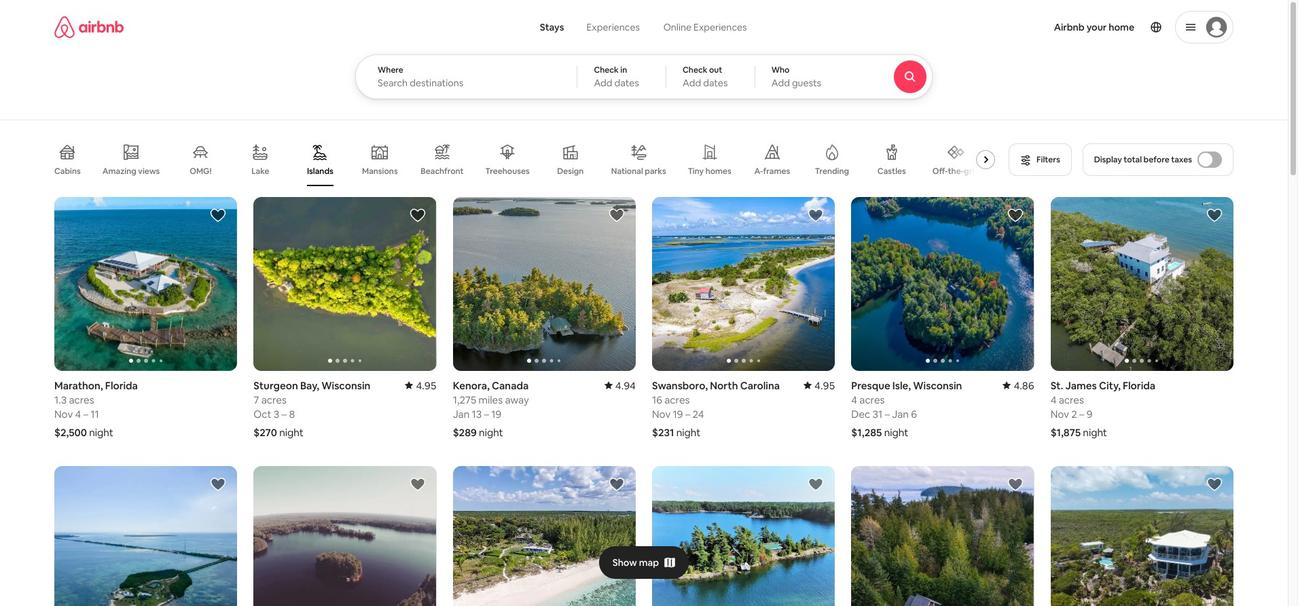 Task type: locate. For each thing, give the bounding box(es) containing it.
total
[[1124, 154, 1142, 165]]

2 acres from the left
[[261, 393, 287, 406]]

isle,
[[893, 379, 911, 392]]

frames
[[763, 166, 790, 177]]

dates inside the check out add dates
[[703, 77, 728, 89]]

acres down marathon,
[[69, 393, 94, 406]]

0 horizontal spatial check
[[594, 65, 619, 75]]

in
[[621, 65, 627, 75]]

acres for 7 acres
[[261, 393, 287, 406]]

night right "$1,285"
[[884, 426, 909, 439]]

views
[[138, 166, 160, 176]]

1 wisconsin from the left
[[322, 379, 371, 392]]

– right 31
[[885, 408, 890, 420]]

map
[[639, 556, 659, 569]]

1 dates from the left
[[615, 77, 639, 89]]

24
[[693, 408, 704, 420]]

1 acres from the left
[[69, 393, 94, 406]]

jan inside "presque isle, wisconsin 4 acres dec 31 – jan 6 $1,285 night"
[[892, 408, 909, 420]]

$289
[[453, 426, 477, 439]]

1 check from the left
[[594, 65, 619, 75]]

4 acres from the left
[[860, 393, 885, 406]]

2 – from the left
[[282, 408, 287, 420]]

1 4.95 from the left
[[416, 379, 437, 392]]

group
[[54, 133, 1001, 186], [54, 197, 237, 371], [254, 197, 437, 371], [453, 197, 636, 371], [652, 197, 835, 371], [852, 197, 1035, 371], [1051, 197, 1234, 371], [54, 466, 237, 606], [254, 466, 437, 606], [453, 466, 636, 606], [652, 466, 835, 606], [852, 466, 1035, 606], [1051, 466, 1234, 606]]

acres inside swansboro, north carolina 16 acres nov 19 – 24 $231 night
[[665, 393, 690, 406]]

check left in
[[594, 65, 619, 75]]

2 jan from the left
[[453, 408, 470, 421]]

night down 8
[[279, 426, 304, 439]]

nov
[[54, 408, 73, 420], [652, 408, 671, 420], [1051, 408, 1069, 421]]

experiences right online at top right
[[694, 21, 747, 33]]

1 horizontal spatial 19
[[673, 408, 683, 420]]

5 – from the left
[[484, 408, 489, 421]]

wisconsin inside "presque isle, wisconsin 4 acres dec 31 – jan 6 $1,285 night"
[[913, 379, 962, 392]]

check left out
[[683, 65, 708, 75]]

check for check in add dates
[[594, 65, 619, 75]]

1 florida from the left
[[105, 379, 138, 392]]

1 horizontal spatial florida
[[1123, 379, 1156, 392]]

dates down out
[[703, 77, 728, 89]]

dates inside check in add dates
[[615, 77, 639, 89]]

2 4.95 from the left
[[815, 379, 835, 392]]

1 horizontal spatial 4
[[852, 393, 858, 406]]

check inside the check out add dates
[[683, 65, 708, 75]]

where
[[378, 65, 403, 75]]

5 night from the left
[[479, 426, 503, 439]]

4 inside "presque isle, wisconsin 4 acres dec 31 – jan 6 $1,285 night"
[[852, 393, 858, 406]]

wisconsin inside sturgeon bay, wisconsin 7 acres oct 3 – 8 $270 night
[[322, 379, 371, 392]]

trending
[[815, 166, 849, 177]]

0 horizontal spatial experiences
[[587, 21, 640, 33]]

night
[[89, 426, 113, 439], [279, 426, 304, 439], [676, 426, 701, 439], [884, 426, 909, 439], [479, 426, 503, 439], [1083, 426, 1107, 439]]

– inside sturgeon bay, wisconsin 7 acres oct 3 – 8 $270 night
[[282, 408, 287, 420]]

wisconsin
[[322, 379, 371, 392], [913, 379, 962, 392]]

4.94 out of 5 average rating image
[[605, 379, 636, 392]]

4 down st.
[[1051, 393, 1057, 406]]

– right 2
[[1080, 408, 1085, 421]]

– inside "presque isle, wisconsin 4 acres dec 31 – jan 6 $1,285 night"
[[885, 408, 890, 420]]

bay,
[[300, 379, 319, 392]]

1 nov from the left
[[54, 408, 73, 420]]

filters
[[1037, 154, 1060, 165]]

– left "24"
[[685, 408, 691, 420]]

nov down 1.3 on the left of the page
[[54, 408, 73, 420]]

homes
[[706, 166, 732, 177]]

4 up dec
[[852, 393, 858, 406]]

nov down 16
[[652, 408, 671, 420]]

acres down presque
[[860, 393, 885, 406]]

4.95 left kenora, at the left bottom
[[416, 379, 437, 392]]

1 add from the left
[[594, 77, 613, 89]]

night down 9
[[1083, 426, 1107, 439]]

add to wishlist: freeport, bahamas image
[[609, 476, 625, 493]]

experiences
[[587, 21, 640, 33], [694, 21, 747, 33]]

jan down 1,275
[[453, 408, 470, 421]]

add down who
[[772, 77, 790, 89]]

presque
[[852, 379, 891, 392]]

$2,500
[[54, 426, 87, 439]]

2 nov from the left
[[652, 408, 671, 420]]

presque isle, wisconsin 4 acres dec 31 – jan 6 $1,285 night
[[852, 379, 962, 439]]

dates
[[615, 77, 639, 89], [703, 77, 728, 89]]

19 inside swansboro, north carolina 16 acres nov 19 – 24 $231 night
[[673, 408, 683, 420]]

4.95 out of 5 average rating image
[[405, 379, 437, 392]]

add to wishlist: anacortes, washington image
[[1007, 476, 1024, 493]]

0 horizontal spatial dates
[[615, 77, 639, 89]]

acres inside sturgeon bay, wisconsin 7 acres oct 3 – 8 $270 night
[[261, 393, 287, 406]]

2 horizontal spatial add
[[772, 77, 790, 89]]

4 inside marathon, florida 1.3 acres nov 4 – 11 $2,500 night
[[75, 408, 81, 420]]

– right the 3
[[282, 408, 287, 420]]

1 horizontal spatial add
[[683, 77, 701, 89]]

6 night from the left
[[1083, 426, 1107, 439]]

jan left "6"
[[892, 408, 909, 420]]

night inside sturgeon bay, wisconsin 7 acres oct 3 – 8 $270 night
[[279, 426, 304, 439]]

off-
[[933, 166, 948, 176]]

0 horizontal spatial florida
[[105, 379, 138, 392]]

acres down "sturgeon" on the left
[[261, 393, 287, 406]]

– right 13
[[484, 408, 489, 421]]

night inside "presque isle, wisconsin 4 acres dec 31 – jan 6 $1,285 night"
[[884, 426, 909, 439]]

add for check in add dates
[[594, 77, 613, 89]]

6 – from the left
[[1080, 408, 1085, 421]]

airbnb your home link
[[1046, 13, 1143, 41]]

acres down swansboro, on the right of the page
[[665, 393, 690, 406]]

miles
[[479, 393, 503, 406]]

1 night from the left
[[89, 426, 113, 439]]

florida
[[105, 379, 138, 392], [1123, 379, 1156, 392]]

the-
[[948, 166, 964, 176]]

wisconsin right the isle,
[[913, 379, 962, 392]]

19
[[673, 408, 683, 420], [491, 408, 502, 421]]

4.86
[[1014, 379, 1035, 392]]

19 inside kenora, canada 1,275 miles away jan 13 – 19 $289 night
[[491, 408, 502, 421]]

1 horizontal spatial check
[[683, 65, 708, 75]]

– inside kenora, canada 1,275 miles away jan 13 – 19 $289 night
[[484, 408, 489, 421]]

acres for 4 acres
[[860, 393, 885, 406]]

guests
[[792, 77, 822, 89]]

wisconsin right bay,
[[322, 379, 371, 392]]

3 night from the left
[[676, 426, 701, 439]]

3 acres from the left
[[665, 393, 690, 406]]

nov left 2
[[1051, 408, 1069, 421]]

1 horizontal spatial 4.95
[[815, 379, 835, 392]]

florida inside marathon, florida 1.3 acres nov 4 – 11 $2,500 night
[[105, 379, 138, 392]]

2 horizontal spatial nov
[[1051, 408, 1069, 421]]

4.95
[[416, 379, 437, 392], [815, 379, 835, 392]]

$1,875
[[1051, 426, 1081, 439]]

acres for 16 acres
[[665, 393, 690, 406]]

show map button
[[599, 546, 689, 579]]

home
[[1109, 21, 1135, 33]]

beachfront
[[421, 166, 464, 177]]

experiences inside online experiences link
[[694, 21, 747, 33]]

2 19 from the left
[[491, 408, 502, 421]]

1 horizontal spatial jan
[[892, 408, 909, 420]]

0 horizontal spatial wisconsin
[[322, 379, 371, 392]]

4.95 left presque
[[815, 379, 835, 392]]

show
[[613, 556, 637, 569]]

acres inside "presque isle, wisconsin 4 acres dec 31 – jan 6 $1,285 night"
[[860, 393, 885, 406]]

5 acres from the left
[[1059, 393, 1084, 406]]

stays tab panel
[[355, 54, 970, 99]]

3 add from the left
[[772, 77, 790, 89]]

2 night from the left
[[279, 426, 304, 439]]

profile element
[[780, 0, 1234, 54]]

1 horizontal spatial wisconsin
[[913, 379, 962, 392]]

group containing amazing views
[[54, 133, 1001, 186]]

add inside check in add dates
[[594, 77, 613, 89]]

add to wishlist: kenora, canada image
[[609, 207, 625, 224]]

add down "online experiences"
[[683, 77, 701, 89]]

add down "experiences" button
[[594, 77, 613, 89]]

0 horizontal spatial jan
[[453, 408, 470, 421]]

check in add dates
[[594, 65, 639, 89]]

jan
[[892, 408, 909, 420], [453, 408, 470, 421]]

night down "24"
[[676, 426, 701, 439]]

florida right marathon,
[[105, 379, 138, 392]]

night down 11
[[89, 426, 113, 439]]

19 left "24"
[[673, 408, 683, 420]]

filters button
[[1009, 143, 1072, 176]]

2 add from the left
[[683, 77, 701, 89]]

acres
[[69, 393, 94, 406], [261, 393, 287, 406], [665, 393, 690, 406], [860, 393, 885, 406], [1059, 393, 1084, 406]]

1 – from the left
[[83, 408, 88, 420]]

national
[[611, 166, 643, 176]]

2 wisconsin from the left
[[913, 379, 962, 392]]

– inside swansboro, north carolina 16 acres nov 19 – 24 $231 night
[[685, 408, 691, 420]]

add
[[594, 77, 613, 89], [683, 77, 701, 89], [772, 77, 790, 89]]

None search field
[[355, 0, 970, 99]]

– for 4 acres
[[885, 408, 890, 420]]

online
[[664, 21, 692, 33]]

1.3
[[54, 393, 67, 406]]

4.86 out of 5 average rating image
[[1003, 379, 1035, 392]]

0 horizontal spatial 4
[[75, 408, 81, 420]]

night down 13
[[479, 426, 503, 439]]

check inside check in add dates
[[594, 65, 619, 75]]

1 horizontal spatial dates
[[703, 77, 728, 89]]

19 down "miles"
[[491, 408, 502, 421]]

2 horizontal spatial 4
[[1051, 393, 1057, 406]]

1 19 from the left
[[673, 408, 683, 420]]

2 florida from the left
[[1123, 379, 1156, 392]]

dates for check in add dates
[[615, 77, 639, 89]]

add to wishlist: sturgeon bay, wisconsin image
[[409, 207, 426, 224]]

2 check from the left
[[683, 65, 708, 75]]

dec
[[852, 408, 871, 420]]

0 horizontal spatial 19
[[491, 408, 502, 421]]

3
[[274, 408, 279, 420]]

4.95 out of 5 average rating image
[[804, 379, 835, 392]]

3 nov from the left
[[1051, 408, 1069, 421]]

florida right city,
[[1123, 379, 1156, 392]]

0 horizontal spatial nov
[[54, 408, 73, 420]]

check
[[594, 65, 619, 75], [683, 65, 708, 75]]

a-
[[755, 166, 763, 177]]

3 – from the left
[[685, 408, 691, 420]]

4 – from the left
[[885, 408, 890, 420]]

0 horizontal spatial add
[[594, 77, 613, 89]]

1 experiences from the left
[[587, 21, 640, 33]]

dates for check out add dates
[[703, 77, 728, 89]]

4 inside st. james city, florida 4 acres nov 2 – 9 $1,875 night
[[1051, 393, 1057, 406]]

0 horizontal spatial 4.95
[[416, 379, 437, 392]]

7
[[254, 393, 259, 406]]

2 experiences from the left
[[694, 21, 747, 33]]

4 night from the left
[[884, 426, 909, 439]]

Where field
[[378, 77, 555, 89]]

james
[[1066, 379, 1097, 392]]

– for 16 acres
[[685, 408, 691, 420]]

islands
[[307, 166, 333, 177]]

4.94
[[615, 379, 636, 392]]

display total before taxes
[[1094, 154, 1192, 165]]

4 left 11
[[75, 408, 81, 420]]

add inside the check out add dates
[[683, 77, 701, 89]]

1 horizontal spatial experiences
[[694, 21, 747, 33]]

dates down in
[[615, 77, 639, 89]]

acres up 2
[[1059, 393, 1084, 406]]

1 jan from the left
[[892, 408, 909, 420]]

2 dates from the left
[[703, 77, 728, 89]]

taxes
[[1172, 154, 1192, 165]]

experiences up in
[[587, 21, 640, 33]]

– left 11
[[83, 408, 88, 420]]

1 horizontal spatial nov
[[652, 408, 671, 420]]



Task type: vqa. For each thing, say whether or not it's contained in the screenshot.
the top "2"
no



Task type: describe. For each thing, give the bounding box(es) containing it.
away
[[505, 393, 529, 406]]

online experiences link
[[652, 14, 759, 41]]

16
[[652, 393, 662, 406]]

st. james city, florida 4 acres nov 2 – 9 $1,875 night
[[1051, 379, 1156, 439]]

night inside marathon, florida 1.3 acres nov 4 – 11 $2,500 night
[[89, 426, 113, 439]]

add to wishlist: marathon, florida image
[[210, 207, 226, 224]]

nov inside swansboro, north carolina 16 acres nov 19 – 24 $231 night
[[652, 408, 671, 420]]

night inside st. james city, florida 4 acres nov 2 – 9 $1,875 night
[[1083, 426, 1107, 439]]

$270
[[254, 426, 277, 439]]

experiences inside button
[[587, 21, 640, 33]]

city,
[[1099, 379, 1121, 392]]

marathon,
[[54, 379, 103, 392]]

kenora, canada 1,275 miles away jan 13 – 19 $289 night
[[453, 379, 529, 439]]

$1,285
[[852, 426, 882, 439]]

9
[[1087, 408, 1093, 421]]

sturgeon
[[254, 379, 298, 392]]

canada
[[492, 379, 529, 392]]

31
[[873, 408, 883, 420]]

add inside who add guests
[[772, 77, 790, 89]]

none search field containing stays
[[355, 0, 970, 99]]

check for check out add dates
[[683, 65, 708, 75]]

what can we help you find? tab list
[[529, 14, 652, 41]]

1,275
[[453, 393, 476, 406]]

airbnb
[[1054, 21, 1085, 33]]

add to wishlist: parry sound, canada image
[[808, 476, 824, 493]]

11
[[91, 408, 99, 420]]

wisconsin for presque isle, wisconsin 4 acres dec 31 – jan 6 $1,285 night
[[913, 379, 962, 392]]

display total before taxes button
[[1083, 143, 1234, 176]]

lake
[[251, 166, 269, 177]]

florida inside st. james city, florida 4 acres nov 2 – 9 $1,875 night
[[1123, 379, 1156, 392]]

your
[[1087, 21, 1107, 33]]

cabins
[[54, 166, 81, 177]]

add to wishlist: greig, new york image
[[409, 476, 426, 493]]

stays
[[540, 21, 564, 33]]

online experiences
[[664, 21, 747, 33]]

add to wishlist: presque isle, wisconsin image
[[1007, 207, 1024, 224]]

– inside marathon, florida 1.3 acres nov 4 – 11 $2,500 night
[[83, 408, 88, 420]]

night inside kenora, canada 1,275 miles away jan 13 – 19 $289 night
[[479, 426, 503, 439]]

grid
[[964, 166, 980, 176]]

design
[[557, 166, 584, 177]]

$231
[[652, 426, 674, 439]]

north
[[710, 379, 738, 392]]

castles
[[878, 166, 906, 177]]

nov inside marathon, florida 1.3 acres nov 4 – 11 $2,500 night
[[54, 408, 73, 420]]

parks
[[645, 166, 666, 176]]

out
[[709, 65, 723, 75]]

treehouses
[[486, 166, 530, 177]]

display
[[1094, 154, 1122, 165]]

13
[[472, 408, 482, 421]]

wisconsin for sturgeon bay, wisconsin 7 acres oct 3 – 8 $270 night
[[322, 379, 371, 392]]

add to wishlist: william's town, bahamas image
[[1207, 476, 1223, 493]]

2
[[1072, 408, 1077, 421]]

acres inside st. james city, florida 4 acres nov 2 – 9 $1,875 night
[[1059, 393, 1084, 406]]

– for 1,275 miles away
[[484, 408, 489, 421]]

4.95 for wisconsin
[[416, 379, 437, 392]]

add to wishlist: islamorada, florida image
[[210, 476, 226, 493]]

add to wishlist: swansboro, north carolina image
[[808, 207, 824, 224]]

acres inside marathon, florida 1.3 acres nov 4 – 11 $2,500 night
[[69, 393, 94, 406]]

oct
[[254, 408, 272, 420]]

off-the-grid
[[933, 166, 980, 176]]

add for check out add dates
[[683, 77, 701, 89]]

nov inside st. james city, florida 4 acres nov 2 – 9 $1,875 night
[[1051, 408, 1069, 421]]

night inside swansboro, north carolina 16 acres nov 19 – 24 $231 night
[[676, 426, 701, 439]]

6
[[911, 408, 917, 420]]

4.95 for carolina
[[815, 379, 835, 392]]

– inside st. james city, florida 4 acres nov 2 – 9 $1,875 night
[[1080, 408, 1085, 421]]

swansboro, north carolina 16 acres nov 19 – 24 $231 night
[[652, 379, 780, 439]]

carolina
[[740, 379, 780, 392]]

st.
[[1051, 379, 1064, 392]]

jan inside kenora, canada 1,275 miles away jan 13 – 19 $289 night
[[453, 408, 470, 421]]

check out add dates
[[683, 65, 728, 89]]

amazing
[[102, 166, 136, 176]]

swansboro,
[[652, 379, 708, 392]]

before
[[1144, 154, 1170, 165]]

who
[[772, 65, 790, 75]]

tiny homes
[[688, 166, 732, 177]]

marathon, florida 1.3 acres nov 4 – 11 $2,500 night
[[54, 379, 138, 439]]

tiny
[[688, 166, 704, 177]]

add to wishlist: st. james city, florida image
[[1207, 207, 1223, 224]]

omg!
[[190, 166, 212, 177]]

– for 7 acres
[[282, 408, 287, 420]]

experiences button
[[575, 14, 652, 41]]

a-frames
[[755, 166, 790, 177]]

airbnb your home
[[1054, 21, 1135, 33]]

amazing views
[[102, 166, 160, 176]]

show map
[[613, 556, 659, 569]]

sturgeon bay, wisconsin 7 acres oct 3 – 8 $270 night
[[254, 379, 371, 439]]

kenora,
[[453, 379, 490, 392]]

8
[[289, 408, 295, 420]]

who add guests
[[772, 65, 822, 89]]

mansions
[[362, 166, 398, 177]]

national parks
[[611, 166, 666, 176]]



